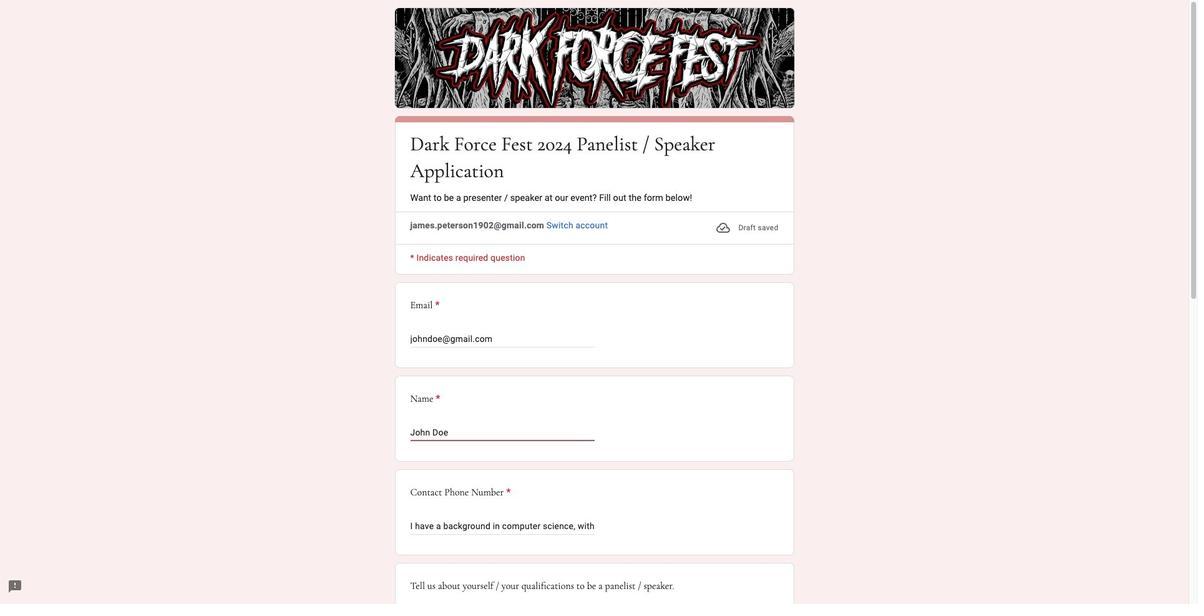 Task type: describe. For each thing, give the bounding box(es) containing it.
2 heading from the top
[[410, 298, 779, 313]]

report a problem to google image
[[7, 579, 22, 594]]

1 heading from the top
[[410, 130, 779, 184]]

0 vertical spatial required question element
[[433, 298, 440, 313]]

1 vertical spatial required question element
[[434, 392, 441, 407]]

4 heading from the top
[[410, 485, 511, 500]]



Task type: vqa. For each thing, say whether or not it's contained in the screenshot.
third heading from the bottom
yes



Task type: locate. For each thing, give the bounding box(es) containing it.
status
[[716, 219, 779, 237]]

required question element
[[433, 298, 440, 313], [434, 392, 441, 407], [504, 485, 511, 500]]

3 heading from the top
[[410, 392, 441, 407]]

list
[[395, 282, 794, 604]]

2 vertical spatial required question element
[[504, 485, 511, 500]]

list item
[[395, 282, 794, 369]]

Your email email field
[[410, 332, 595, 347]]

None text field
[[410, 425, 595, 440], [410, 519, 595, 534], [410, 425, 595, 440], [410, 519, 595, 534]]

heading
[[410, 130, 779, 184], [410, 298, 779, 313], [410, 392, 441, 407], [410, 485, 511, 500]]



